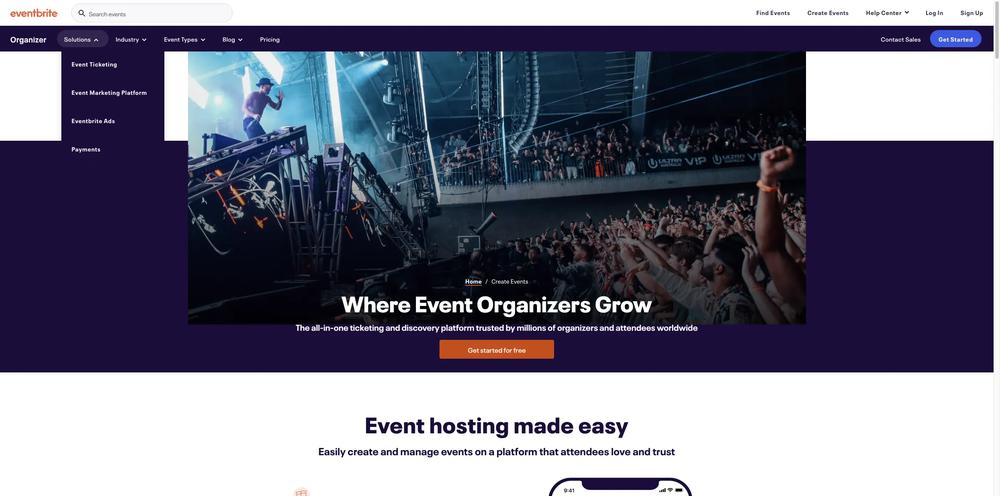 Task type: describe. For each thing, give the bounding box(es) containing it.
in-
[[324, 321, 334, 333]]

get started link
[[931, 30, 982, 47]]

eventbrite
[[72, 116, 103, 124]]

and right create
[[381, 443, 399, 458]]

event for hosting
[[365, 411, 425, 440]]

event ticketing link
[[72, 56, 154, 71]]

ads
[[104, 116, 115, 124]]

where
[[342, 290, 411, 319]]

1 horizontal spatial create
[[808, 8, 828, 16]]

the
[[296, 321, 310, 333]]

eventbrite ads link
[[72, 113, 154, 128]]

for
[[504, 345, 513, 355]]

contact
[[882, 34, 905, 43]]

event ticketing
[[72, 59, 117, 68]]

organizers
[[558, 321, 598, 333]]

event hosting made easy easily create and manage events on a platform that attendees love and trust
[[319, 411, 676, 458]]

payments link
[[72, 141, 154, 156]]

help
[[867, 8, 881, 16]]

pricing link
[[257, 30, 283, 47]]

in
[[938, 8, 944, 16]]

blog
[[223, 34, 235, 43]]

of
[[548, 321, 556, 333]]

platform inside event hosting made easy easily create and manage events on a platform that attendees love and trust
[[497, 443, 538, 458]]

grow
[[596, 290, 653, 319]]

sign up link
[[955, 3, 991, 21]]

get
[[939, 34, 950, 43]]

all-
[[312, 321, 324, 333]]

free
[[514, 345, 526, 355]]

by
[[506, 321, 516, 333]]

find events link
[[750, 3, 798, 21]]

pricing
[[260, 34, 280, 43]]

phone showing an event listing page of eventbrite. the event is about a pizza making class, and there is a woman making a pizza. image
[[491, 475, 749, 497]]

home
[[466, 277, 482, 285]]

events inside event hosting made easy easily create and manage events on a platform that attendees love and trust
[[441, 443, 473, 458]]

made
[[514, 411, 575, 440]]

center
[[882, 8, 902, 16]]

contact sales link
[[879, 30, 925, 47]]

contact sales
[[882, 34, 922, 43]]

platform
[[121, 87, 147, 96]]

search events button
[[71, 3, 233, 23]]

ticketing
[[350, 321, 384, 333]]

get
[[468, 345, 480, 355]]

get started for free button
[[440, 340, 555, 359]]

trust
[[653, 443, 676, 458]]

ticketing
[[90, 59, 117, 68]]

find events
[[757, 8, 791, 16]]

love
[[612, 443, 631, 458]]

events inside search events button
[[109, 9, 126, 18]]

search events
[[89, 9, 126, 18]]

discovery
[[402, 321, 440, 333]]



Task type: vqa. For each thing, say whether or not it's contained in the screenshot.
the events
yes



Task type: locate. For each thing, give the bounding box(es) containing it.
log in link
[[920, 3, 951, 21]]

a
[[489, 443, 495, 458]]

0 horizontal spatial create
[[492, 277, 510, 285]]

event types
[[164, 34, 198, 43]]

1 horizontal spatial started
[[951, 34, 974, 43]]

event up discovery
[[415, 290, 473, 319]]

eventbrite ads
[[72, 116, 115, 124]]

1 vertical spatial events
[[441, 443, 473, 458]]

get started for free link
[[440, 340, 555, 359]]

and right ticketing
[[386, 321, 400, 333]]

0 vertical spatial attendees
[[616, 321, 656, 333]]

events for find events
[[771, 8, 791, 16]]

events for create events
[[830, 8, 850, 16]]

create events link
[[801, 3, 856, 21]]

1 vertical spatial create
[[492, 277, 510, 285]]

on
[[475, 443, 487, 458]]

get started
[[939, 34, 974, 43]]

that
[[540, 443, 559, 458]]

millions
[[517, 321, 547, 333]]

attendees
[[616, 321, 656, 333], [561, 443, 610, 458]]

event left ticketing
[[72, 59, 88, 68]]

platform inside home / create events where event organizers grow the all-in-one ticketing and discovery platform trusted by millions of organizers and attendees worldwide
[[441, 321, 475, 333]]

solutions
[[64, 34, 91, 43]]

1 horizontal spatial platform
[[497, 443, 538, 458]]

sales
[[906, 34, 922, 43]]

get started for free
[[468, 345, 526, 355]]

started for get
[[481, 345, 503, 355]]

started right get
[[951, 34, 974, 43]]

0 horizontal spatial platform
[[441, 321, 475, 333]]

event inside event hosting made easy easily create and manage events on a platform that attendees love and trust
[[365, 411, 425, 440]]

find
[[757, 8, 770, 16]]

create
[[348, 443, 379, 458]]

1 horizontal spatial attendees
[[616, 321, 656, 333]]

events left the 'on'
[[441, 443, 473, 458]]

worldwide
[[657, 321, 698, 333]]

search
[[89, 9, 108, 18]]

eventbrite image
[[10, 9, 58, 17]]

sign
[[961, 8, 975, 16]]

create events
[[808, 8, 850, 16]]

1 horizontal spatial events
[[441, 443, 473, 458]]

easily
[[319, 443, 346, 458]]

events up the organizers
[[511, 277, 529, 285]]

0 horizontal spatial attendees
[[561, 443, 610, 458]]

home / create events where event organizers grow the all-in-one ticketing and discovery platform trusted by millions of organizers and attendees worldwide
[[296, 277, 698, 333]]

home link
[[466, 277, 482, 286]]

submenu element
[[61, 49, 164, 163]]

trusted
[[476, 321, 505, 333]]

log
[[927, 8, 937, 16]]

up
[[976, 8, 984, 16]]

log in
[[927, 8, 944, 16]]

0 horizontal spatial events
[[109, 9, 126, 18]]

started left for
[[481, 345, 503, 355]]

marketing
[[90, 87, 120, 96]]

1 vertical spatial attendees
[[561, 443, 610, 458]]

events inside home / create events where event organizers grow the all-in-one ticketing and discovery platform trusted by millions of organizers and attendees worldwide
[[511, 277, 529, 285]]

attendees inside event hosting made easy easily create and manage events on a platform that attendees love and trust
[[561, 443, 610, 458]]

event marketing platform link
[[72, 85, 154, 99]]

hosting
[[430, 411, 510, 440]]

started for get
[[951, 34, 974, 43]]

started
[[951, 34, 974, 43], [481, 345, 503, 355]]

event for ticketing
[[72, 59, 88, 68]]

industry
[[116, 34, 139, 43]]

event for marketing
[[72, 87, 88, 96]]

started inside button
[[481, 345, 503, 355]]

0 vertical spatial started
[[951, 34, 974, 43]]

0 vertical spatial create
[[808, 8, 828, 16]]

event
[[164, 34, 180, 43], [72, 59, 88, 68], [72, 87, 88, 96], [415, 290, 473, 319], [365, 411, 425, 440]]

organizers
[[477, 290, 592, 319]]

create inside home / create events where event organizers grow the all-in-one ticketing and discovery platform trusted by millions of organizers and attendees worldwide
[[492, 277, 510, 285]]

easy
[[579, 411, 629, 440]]

1 vertical spatial started
[[481, 345, 503, 355]]

events
[[771, 8, 791, 16], [830, 8, 850, 16], [511, 277, 529, 285]]

0 vertical spatial events
[[109, 9, 126, 18]]

events left help
[[830, 8, 850, 16]]

event left marketing
[[72, 87, 88, 96]]

/
[[486, 277, 488, 285]]

event left types
[[164, 34, 180, 43]]

1 horizontal spatial events
[[771, 8, 791, 16]]

and right the love at the right
[[633, 443, 651, 458]]

organizer
[[10, 33, 47, 44]]

create
[[808, 8, 828, 16], [492, 277, 510, 285]]

attendees inside home / create events where event organizers grow the all-in-one ticketing and discovery platform trusted by millions of organizers and attendees worldwide
[[616, 321, 656, 333]]

event for types
[[164, 34, 180, 43]]

0 vertical spatial platform
[[441, 321, 475, 333]]

events right find
[[771, 8, 791, 16]]

platform up get on the bottom
[[441, 321, 475, 333]]

platform right a
[[497, 443, 538, 458]]

2 horizontal spatial events
[[830, 8, 850, 16]]

payments
[[72, 144, 101, 153]]

one
[[334, 321, 349, 333]]

secondary organizer element
[[0, 26, 994, 163]]

manage
[[401, 443, 440, 458]]

attendees down grow at the bottom right of page
[[616, 321, 656, 333]]

event marketing platform
[[72, 87, 147, 96]]

started inside secondary organizer "element"
[[951, 34, 974, 43]]

events right search
[[109, 9, 126, 18]]

0 horizontal spatial events
[[511, 277, 529, 285]]

platform
[[441, 321, 475, 333], [497, 443, 538, 458]]

1 vertical spatial platform
[[497, 443, 538, 458]]

help center
[[867, 8, 902, 16]]

and down grow at the bottom right of page
[[600, 321, 615, 333]]

event inside home / create events where event organizers grow the all-in-one ticketing and discovery platform trusted by millions of organizers and attendees worldwide
[[415, 290, 473, 319]]

0 horizontal spatial started
[[481, 345, 503, 355]]

event up manage
[[365, 411, 425, 440]]

sign up
[[961, 8, 984, 16]]

events
[[109, 9, 126, 18], [441, 443, 473, 458]]

attendees down easy
[[561, 443, 610, 458]]

and
[[386, 321, 400, 333], [600, 321, 615, 333], [381, 443, 399, 458], [633, 443, 651, 458]]

types
[[182, 34, 198, 43]]

 image
[[293, 487, 310, 497]]



